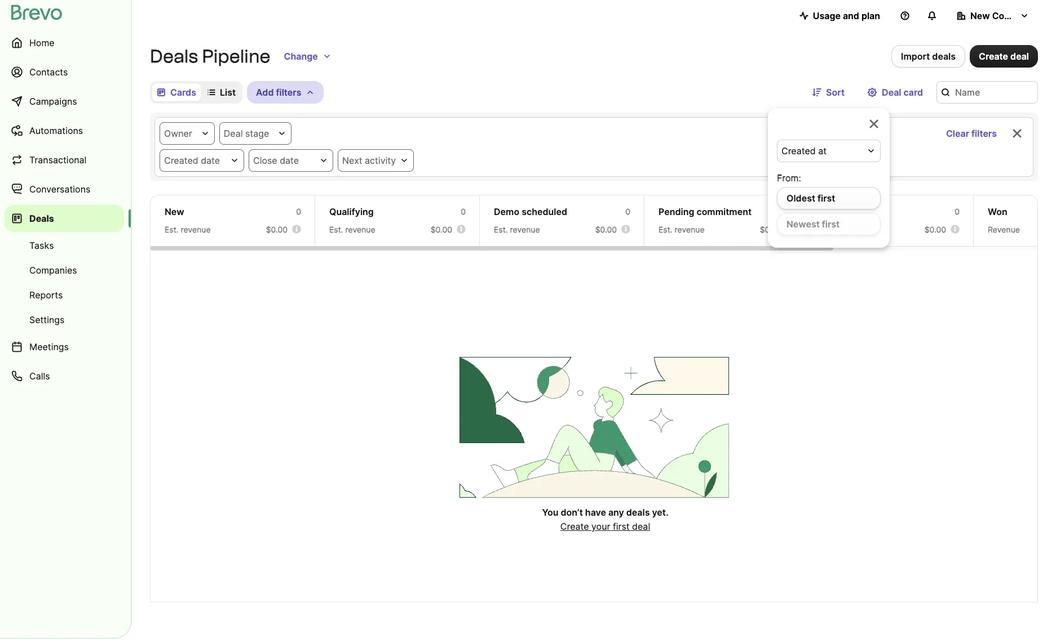 Task type: vqa. For each thing, say whether or not it's contained in the screenshot.
RECALCULATE
no



Task type: describe. For each thing, give the bounding box(es) containing it.
filters for clear filters
[[972, 128, 997, 139]]

$0.00 for demo scheduled
[[595, 225, 617, 235]]

est. for in negotiation
[[823, 225, 837, 235]]

est. for new
[[165, 225, 179, 235]]

your
[[592, 522, 610, 533]]

owner
[[164, 128, 192, 139]]

deal inside create deal button
[[1010, 51, 1029, 62]]

pending
[[659, 206, 694, 218]]

calls link
[[5, 363, 124, 390]]

next activity button
[[338, 149, 414, 172]]

est. revenue for in negotiation
[[823, 225, 869, 235]]

newest
[[787, 219, 820, 230]]

deals link
[[5, 205, 124, 232]]

filters for add filters
[[276, 87, 301, 98]]

owner button
[[160, 122, 215, 145]]

sort
[[826, 87, 845, 98]]

any
[[608, 507, 624, 519]]

conversations
[[29, 184, 90, 195]]

first for newest first
[[822, 219, 840, 230]]

qualifying
[[329, 206, 374, 218]]

card
[[904, 87, 923, 98]]

from:
[[777, 173, 801, 184]]

deals pipeline
[[150, 46, 270, 67]]

scheduled
[[522, 206, 567, 218]]

new for new company
[[970, 10, 990, 21]]

created at button
[[777, 140, 881, 162]]

Name search field
[[937, 81, 1038, 104]]

and
[[843, 10, 859, 21]]

close date button
[[249, 149, 333, 172]]

don't
[[561, 507, 583, 519]]

meetings
[[29, 342, 69, 353]]

oldest
[[787, 193, 815, 204]]

yet.
[[652, 507, 669, 519]]

deal inside you don't have any deals yet. create your first deal
[[632, 522, 650, 533]]

pending commitment
[[659, 206, 752, 218]]

deals for deals pipeline
[[150, 46, 198, 67]]

deals inside you don't have any deals yet. create your first deal
[[626, 507, 650, 519]]

transactional link
[[5, 147, 124, 174]]

companies
[[29, 265, 77, 276]]

have
[[585, 507, 606, 519]]

est. revenue for new
[[165, 225, 211, 235]]

add filters button
[[247, 81, 324, 104]]

activity
[[365, 155, 396, 166]]

usage and plan
[[813, 10, 880, 21]]

$0.00 for pending commitment
[[760, 225, 782, 235]]

0 for new
[[296, 207, 301, 217]]

demo
[[494, 206, 519, 218]]

campaigns link
[[5, 88, 124, 115]]

contacts
[[29, 67, 68, 78]]

create your first deal link
[[560, 522, 650, 533]]

calls
[[29, 371, 50, 382]]

you don't have any deals yet. create your first deal
[[542, 507, 669, 533]]

transactional
[[29, 155, 86, 166]]

home link
[[5, 29, 124, 56]]

pipeline
[[202, 46, 270, 67]]

new for new
[[165, 206, 184, 218]]

est. revenue for demo scheduled
[[494, 225, 540, 235]]

dialog containing created at
[[768, 108, 890, 248]]

cards
[[170, 87, 196, 98]]

deals for deals
[[29, 213, 54, 224]]

0 for in negotiation
[[955, 207, 960, 217]]

deal stage
[[224, 128, 269, 139]]

first for oldest first
[[818, 193, 835, 204]]

revenue for demo scheduled
[[510, 225, 540, 235]]

deal for deal stage
[[224, 128, 243, 139]]

reports link
[[5, 284, 124, 307]]

close date
[[253, 155, 299, 166]]

company
[[992, 10, 1034, 21]]

change button
[[275, 45, 340, 68]]

newest first
[[787, 219, 840, 230]]

created at
[[782, 145, 827, 157]]

list
[[220, 87, 236, 98]]

cards button
[[152, 83, 201, 101]]

0 for qualifying
[[461, 207, 466, 217]]

created for created at
[[782, 145, 816, 157]]

add
[[256, 87, 274, 98]]

oldest first
[[787, 193, 835, 204]]

revenue for pending commitment
[[675, 225, 705, 235]]

usage and plan button
[[790, 5, 889, 27]]

add filters
[[256, 87, 301, 98]]

created for created date
[[164, 155, 198, 166]]

create deal
[[979, 51, 1029, 62]]

new company button
[[948, 5, 1038, 27]]



Task type: locate. For each thing, give the bounding box(es) containing it.
first inside button
[[818, 193, 835, 204]]

date inside popup button
[[280, 155, 299, 166]]

deal card button
[[858, 81, 932, 104]]

0 horizontal spatial created
[[164, 155, 198, 166]]

1 horizontal spatial deals
[[932, 51, 956, 62]]

1 horizontal spatial new
[[970, 10, 990, 21]]

1 horizontal spatial create
[[979, 51, 1008, 62]]

deals right the import
[[932, 51, 956, 62]]

first up in
[[818, 193, 835, 204]]

1 vertical spatial new
[[165, 206, 184, 218]]

date for close date
[[280, 155, 299, 166]]

next activity
[[342, 155, 396, 166]]

deals up tasks on the left of the page
[[29, 213, 54, 224]]

1 est. revenue from the left
[[165, 225, 211, 235]]

new left company at right top
[[970, 10, 990, 21]]

companies link
[[5, 259, 124, 282]]

1 date from the left
[[201, 155, 220, 166]]

2 est. revenue from the left
[[329, 225, 375, 235]]

created date button
[[160, 149, 244, 172]]

created inside created date "popup button"
[[164, 155, 198, 166]]

create inside you don't have any deals yet. create your first deal
[[560, 522, 589, 533]]

1 vertical spatial create
[[560, 522, 589, 533]]

first down in
[[822, 219, 840, 230]]

deals up the cards button
[[150, 46, 198, 67]]

2 est. from the left
[[329, 225, 343, 235]]

demo scheduled
[[494, 206, 567, 218]]

created down owner
[[164, 155, 198, 166]]

1 vertical spatial deals
[[29, 213, 54, 224]]

automations
[[29, 125, 83, 136]]

date inside "popup button"
[[201, 155, 220, 166]]

home
[[29, 37, 54, 48]]

import deals button
[[891, 45, 965, 68]]

deal
[[1010, 51, 1029, 62], [632, 522, 650, 533]]

deal right the your
[[632, 522, 650, 533]]

2 revenue from the left
[[345, 225, 375, 235]]

created date
[[164, 155, 220, 166]]

0 vertical spatial deal
[[882, 87, 901, 98]]

$0.00 for new
[[266, 225, 288, 235]]

0 horizontal spatial deal
[[224, 128, 243, 139]]

revenue for in negotiation
[[839, 225, 869, 235]]

new
[[970, 10, 990, 21], [165, 206, 184, 218]]

1 est. from the left
[[165, 225, 179, 235]]

campaigns
[[29, 96, 77, 107]]

newest first button
[[777, 213, 881, 236]]

0 horizontal spatial new
[[165, 206, 184, 218]]

deals
[[150, 46, 198, 67], [29, 213, 54, 224]]

0 horizontal spatial deals
[[29, 213, 54, 224]]

0 horizontal spatial date
[[201, 155, 220, 166]]

deals right any
[[626, 507, 650, 519]]

2 vertical spatial first
[[613, 522, 630, 533]]

5 0 from the left
[[955, 207, 960, 217]]

5 est. from the left
[[823, 225, 837, 235]]

0 left the demo
[[461, 207, 466, 217]]

3 est. revenue from the left
[[494, 225, 540, 235]]

deals inside button
[[932, 51, 956, 62]]

1 horizontal spatial deal
[[882, 87, 901, 98]]

0 for pending commitment
[[790, 207, 795, 217]]

0 left won
[[955, 207, 960, 217]]

0 horizontal spatial deals
[[626, 507, 650, 519]]

clear
[[946, 128, 969, 139]]

0 vertical spatial create
[[979, 51, 1008, 62]]

negotiation
[[833, 206, 883, 218]]

5 est. revenue from the left
[[823, 225, 869, 235]]

1 revenue from the left
[[181, 225, 211, 235]]

0 vertical spatial filters
[[276, 87, 301, 98]]

new down created date
[[165, 206, 184, 218]]

tasks link
[[5, 235, 124, 257]]

0 horizontal spatial filters
[[276, 87, 301, 98]]

1 $0.00 from the left
[[266, 225, 288, 235]]

$0.00 for in negotiation
[[925, 225, 946, 235]]

1 horizontal spatial deals
[[150, 46, 198, 67]]

0 vertical spatial deals
[[150, 46, 198, 67]]

filters right clear
[[972, 128, 997, 139]]

create
[[979, 51, 1008, 62], [560, 522, 589, 533]]

deal inside popup button
[[224, 128, 243, 139]]

revenue for qualifying
[[345, 225, 375, 235]]

new company
[[970, 10, 1034, 21]]

3 0 from the left
[[625, 207, 630, 217]]

created inside created at popup button
[[782, 145, 816, 157]]

0 vertical spatial first
[[818, 193, 835, 204]]

deal down company at right top
[[1010, 51, 1029, 62]]

3 revenue from the left
[[510, 225, 540, 235]]

deals
[[932, 51, 956, 62], [626, 507, 650, 519]]

5 $0.00 from the left
[[925, 225, 946, 235]]

est. revenue
[[165, 225, 211, 235], [329, 225, 375, 235], [494, 225, 540, 235], [659, 225, 705, 235], [823, 225, 869, 235]]

settings
[[29, 315, 65, 326]]

1 0 from the left
[[296, 207, 301, 217]]

1 horizontal spatial date
[[280, 155, 299, 166]]

deal
[[882, 87, 901, 98], [224, 128, 243, 139]]

import deals
[[901, 51, 956, 62]]

created
[[782, 145, 816, 157], [164, 155, 198, 166]]

2 $0.00 from the left
[[431, 225, 452, 235]]

first
[[818, 193, 835, 204], [822, 219, 840, 230], [613, 522, 630, 533]]

2 date from the left
[[280, 155, 299, 166]]

1 vertical spatial first
[[822, 219, 840, 230]]

automations link
[[5, 117, 124, 144]]

new inside button
[[970, 10, 990, 21]]

created left at
[[782, 145, 816, 157]]

2 0 from the left
[[461, 207, 466, 217]]

in negotiation
[[823, 206, 883, 218]]

revenue
[[988, 225, 1020, 235]]

create down don't
[[560, 522, 589, 533]]

settings link
[[5, 309, 124, 332]]

1 horizontal spatial filters
[[972, 128, 997, 139]]

tasks
[[29, 240, 54, 251]]

first inside "button"
[[822, 219, 840, 230]]

clear filters
[[946, 128, 997, 139]]

filters
[[276, 87, 301, 98], [972, 128, 997, 139]]

dialog
[[768, 108, 890, 248]]

date for created date
[[201, 155, 220, 166]]

1 horizontal spatial deal
[[1010, 51, 1029, 62]]

1 horizontal spatial created
[[782, 145, 816, 157]]

5 revenue from the left
[[839, 225, 869, 235]]

est. for pending commitment
[[659, 225, 673, 235]]

first down any
[[613, 522, 630, 533]]

deal left 'card'
[[882, 87, 901, 98]]

3 $0.00 from the left
[[595, 225, 617, 235]]

first inside you don't have any deals yet. create your first deal
[[613, 522, 630, 533]]

conversations link
[[5, 176, 124, 203]]

date right close
[[280, 155, 299, 166]]

0
[[296, 207, 301, 217], [461, 207, 466, 217], [625, 207, 630, 217], [790, 207, 795, 217], [955, 207, 960, 217]]

est. revenue for qualifying
[[329, 225, 375, 235]]

1 vertical spatial deals
[[626, 507, 650, 519]]

$0.00 for qualifying
[[431, 225, 452, 235]]

0 horizontal spatial create
[[560, 522, 589, 533]]

4 revenue from the left
[[675, 225, 705, 235]]

0 down close date popup button
[[296, 207, 301, 217]]

4 est. revenue from the left
[[659, 225, 705, 235]]

change
[[284, 51, 318, 62]]

est. for qualifying
[[329, 225, 343, 235]]

est. revenue for pending commitment
[[659, 225, 705, 235]]

create up name search field
[[979, 51, 1008, 62]]

0 vertical spatial deals
[[932, 51, 956, 62]]

next
[[342, 155, 362, 166]]

0 for demo scheduled
[[625, 207, 630, 217]]

4 $0.00 from the left
[[760, 225, 782, 235]]

close
[[253, 155, 277, 166]]

oldest first button
[[777, 187, 881, 210]]

create inside button
[[979, 51, 1008, 62]]

deal inside button
[[882, 87, 901, 98]]

list button
[[203, 83, 240, 101]]

meetings link
[[5, 334, 124, 361]]

0 horizontal spatial deal
[[632, 522, 650, 533]]

0 vertical spatial deal
[[1010, 51, 1029, 62]]

0 down oldest
[[790, 207, 795, 217]]

date
[[201, 155, 220, 166], [280, 155, 299, 166]]

deal card
[[882, 87, 923, 98]]

deal stage button
[[219, 122, 292, 145]]

sort button
[[804, 81, 854, 104]]

reports
[[29, 290, 63, 301]]

stage
[[245, 128, 269, 139]]

you
[[542, 507, 559, 519]]

plan
[[862, 10, 880, 21]]

0 vertical spatial new
[[970, 10, 990, 21]]

in
[[823, 206, 831, 218]]

deal for deal card
[[882, 87, 901, 98]]

0 left pending
[[625, 207, 630, 217]]

1 vertical spatial deal
[[224, 128, 243, 139]]

at
[[818, 145, 827, 157]]

commitment
[[697, 206, 752, 218]]

won
[[988, 206, 1007, 218]]

$0.00
[[266, 225, 288, 235], [431, 225, 452, 235], [595, 225, 617, 235], [760, 225, 782, 235], [925, 225, 946, 235]]

est. for demo scheduled
[[494, 225, 508, 235]]

4 est. from the left
[[659, 225, 673, 235]]

1 vertical spatial filters
[[972, 128, 997, 139]]

filters right add
[[276, 87, 301, 98]]

revenue for new
[[181, 225, 211, 235]]

3 est. from the left
[[494, 225, 508, 235]]

contacts link
[[5, 59, 124, 86]]

usage
[[813, 10, 841, 21]]

date down owner popup button
[[201, 155, 220, 166]]

create deal button
[[970, 45, 1038, 68]]

4 0 from the left
[[790, 207, 795, 217]]

deal left stage at the left top of page
[[224, 128, 243, 139]]

clear filters button
[[937, 122, 1006, 145]]

import
[[901, 51, 930, 62]]

1 vertical spatial deal
[[632, 522, 650, 533]]



